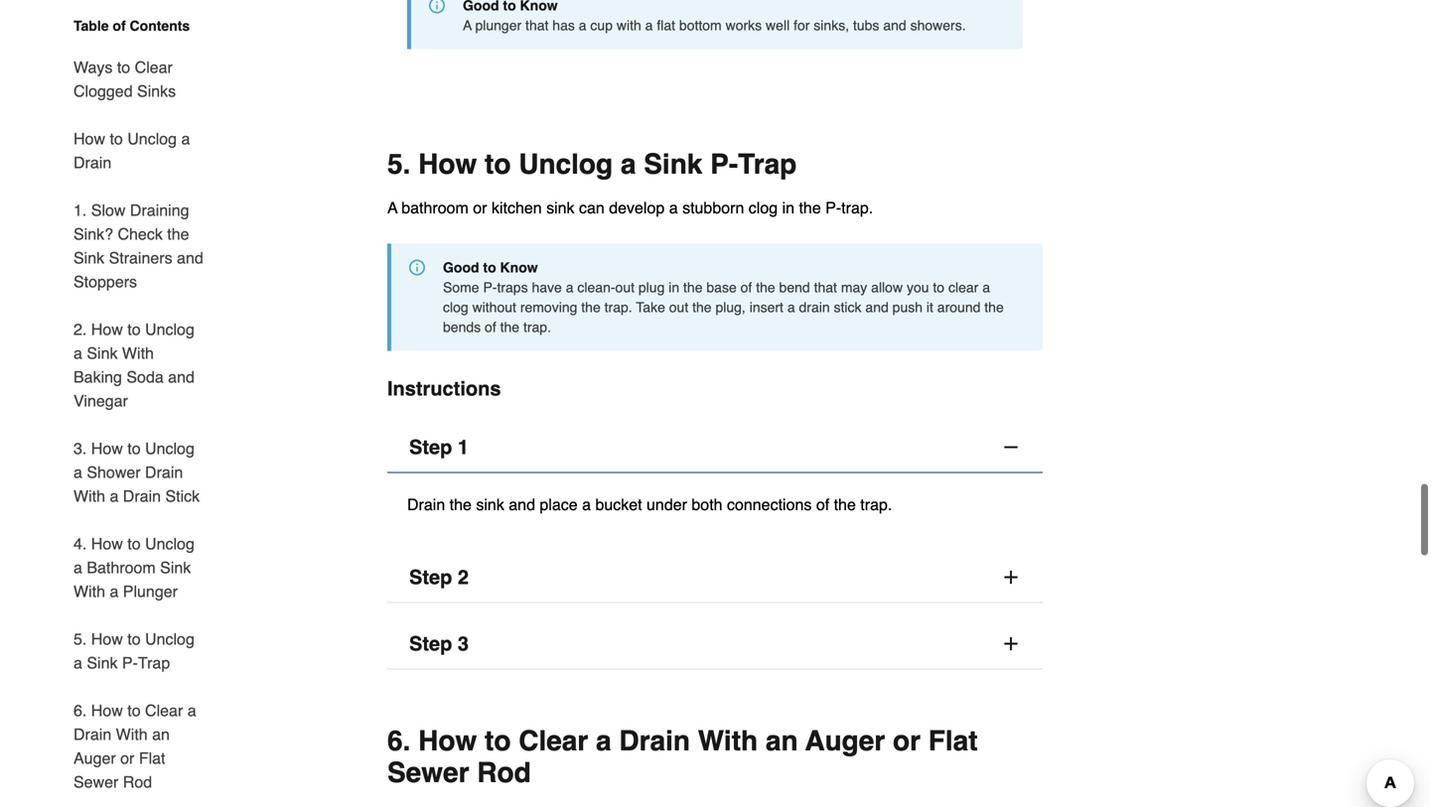 Task type: describe. For each thing, give the bounding box(es) containing it.
some
[[443, 279, 479, 295]]

6. inside table of contents element
[[73, 702, 87, 720]]

the inside 1. slow draining sink? check the sink strainers and stoppers
[[167, 225, 189, 243]]

develop
[[609, 198, 665, 216]]

unclog for 3. how to unclog a shower drain with a drain stick link
[[145, 440, 195, 458]]

a bathroom or kitchen sink can develop a stubborn clog in the p-trap.
[[387, 198, 873, 216]]

1 horizontal spatial flat
[[928, 725, 978, 756]]

plunger
[[123, 583, 178, 601]]

p- inside 5. how to unclog a sink p-trap
[[122, 654, 138, 672]]

to inside how to unclog a drain
[[110, 130, 123, 148]]

6. how to clear a drain with an auger or flat sewer rod inside table of contents element
[[73, 702, 196, 792]]

plunger
[[475, 16, 522, 32]]

how down step 3
[[418, 725, 477, 756]]

step for step 1
[[409, 435, 452, 458]]

unclog for 4. how to unclog a bathroom sink with a plunger "link"
[[145, 535, 195, 553]]

1 vertical spatial 6.
[[387, 725, 411, 756]]

how inside 3. how to unclog a shower drain with a drain stick
[[91, 440, 123, 458]]

3. how to unclog a shower drain with a drain stick
[[73, 440, 200, 506]]

vinegar
[[73, 392, 128, 410]]

4. how to unclog a bathroom sink with a plunger
[[73, 535, 195, 601]]

a inside 5. how to unclog a sink p-trap
[[73, 654, 82, 672]]

how inside how to unclog a drain
[[73, 130, 105, 148]]

a inside how to unclog a drain
[[181, 130, 190, 148]]

0 horizontal spatial sink
[[476, 495, 504, 513]]

tubs
[[853, 16, 879, 32]]

how inside 2. how to unclog a sink with baking soda and vinegar
[[91, 320, 123, 339]]

around
[[937, 299, 981, 314]]

1 horizontal spatial an
[[766, 725, 798, 756]]

bends
[[443, 318, 481, 334]]

clean-
[[577, 279, 615, 295]]

baking
[[73, 368, 122, 386]]

ways to clear clogged sinks link
[[73, 44, 207, 115]]

the down 1
[[450, 495, 472, 513]]

instructions
[[387, 376, 501, 399]]

or inside table of contents element
[[120, 749, 134, 768]]

flat
[[657, 16, 675, 32]]

minus image
[[1001, 437, 1021, 456]]

6. how to clear a drain with an auger or flat sewer rod link
[[73, 687, 207, 806]]

removing
[[520, 299, 577, 314]]

sinks
[[137, 82, 176, 100]]

push it
[[893, 299, 934, 314]]

3
[[458, 632, 469, 655]]

draining
[[130, 201, 189, 220]]

unclog inside how to unclog a drain
[[127, 130, 177, 148]]

step for step 3
[[409, 632, 452, 655]]

table of contents
[[73, 18, 190, 34]]

1.
[[73, 201, 87, 220]]

1 vertical spatial out
[[669, 299, 689, 314]]

2. how to unclog a sink with baking soda and vinegar link
[[73, 306, 207, 425]]

stoppers
[[73, 273, 137, 291]]

1. slow draining sink? check the sink strainers and stoppers link
[[73, 187, 207, 306]]

has
[[553, 16, 575, 32]]

the right around
[[985, 299, 1004, 314]]

stick
[[165, 487, 200, 506]]

and inside 1. slow draining sink? check the sink strainers and stoppers
[[177, 249, 203, 267]]

step 3 button
[[387, 618, 1043, 669]]

a inside 2. how to unclog a sink with baking soda and vinegar
[[73, 344, 82, 363]]

drain the sink and place a bucket under both connections of the trap.
[[407, 495, 892, 513]]

5. inside 5. how to unclog a sink p-trap
[[73, 630, 87, 649]]

1 horizontal spatial rod
[[477, 756, 531, 788]]

check
[[118, 225, 163, 243]]

clogged
[[73, 82, 133, 100]]

under
[[647, 495, 687, 513]]

know
[[500, 259, 538, 275]]

in inside good to know some p-traps have a clean-out plug in the base of the bend that may allow you to clear a clog without removing the trap. take out the plug, insert a drain stick and push it around the bends of the trap.
[[669, 279, 680, 295]]

and showers.
[[883, 16, 966, 32]]

good to know some p-traps have a clean-out plug in the base of the bend that may allow you to clear a clog without removing the trap. take out the plug, insert a drain stick and push it around the bends of the trap.
[[443, 259, 1004, 334]]

p- up may
[[826, 198, 841, 216]]

kitchen
[[492, 198, 542, 216]]

soda
[[127, 368, 164, 386]]

bend
[[779, 279, 810, 295]]

1
[[458, 435, 469, 458]]

1 horizontal spatial 6. how to clear a drain with an auger or flat sewer rod
[[387, 725, 978, 788]]

take
[[636, 299, 665, 314]]

plug
[[639, 279, 665, 295]]

clear inside ways to clear clogged sinks
[[135, 58, 173, 76]]

plus image for step 2
[[1001, 567, 1021, 587]]

stubborn
[[682, 198, 744, 216]]

without
[[472, 299, 516, 314]]

p- up stubborn
[[710, 148, 738, 179]]

bathroom
[[402, 198, 469, 216]]

3. how to unclog a shower drain with a drain stick link
[[73, 425, 207, 520]]

4. how to unclog a bathroom sink with a plunger link
[[73, 520, 207, 616]]

sinks,
[[814, 16, 849, 32]]

and inside 2. how to unclog a sink with baking soda and vinegar
[[168, 368, 195, 386]]

1 horizontal spatial sewer
[[387, 756, 469, 788]]

2. how to unclog a sink with baking soda and vinegar
[[73, 320, 195, 410]]

sink?
[[73, 225, 113, 243]]

unclog up can
[[519, 148, 613, 179]]

connections
[[727, 495, 812, 513]]

with inside 4. how to unclog a bathroom sink with a plunger
[[73, 583, 105, 601]]

with down step 3 button
[[698, 725, 758, 756]]

ways
[[73, 58, 113, 76]]

of up plug, insert
[[741, 279, 752, 295]]

a plunger that has a cup with a flat bottom works well for sinks, tubs and showers.
[[463, 16, 966, 32]]

to inside ways to clear clogged sinks
[[117, 58, 130, 76]]

with
[[617, 16, 641, 32]]

1 horizontal spatial in
[[782, 198, 795, 216]]

0 vertical spatial 5.
[[387, 148, 411, 179]]

can
[[579, 198, 605, 216]]

1. slow draining sink? check the sink strainers and stoppers
[[73, 201, 203, 291]]

how up bathroom
[[418, 148, 477, 179]]

plug, insert
[[716, 299, 784, 314]]

with down 5. how to unclog a sink p-trap link at the left bottom of the page
[[116, 726, 148, 744]]

step 2
[[409, 565, 469, 588]]

flat inside table of contents element
[[139, 749, 165, 768]]

the up bend
[[799, 198, 821, 216]]

sink up develop at the left top of page
[[644, 148, 703, 179]]



Task type: locate. For each thing, give the bounding box(es) containing it.
0 vertical spatial sink
[[546, 198, 575, 216]]

0 horizontal spatial out
[[615, 279, 635, 295]]

6. how to clear a drain with an auger or flat sewer rod
[[73, 702, 196, 792], [387, 725, 978, 788]]

rod
[[477, 756, 531, 788], [123, 773, 152, 792]]

1 vertical spatial clear
[[145, 702, 183, 720]]

that left has
[[525, 16, 549, 32]]

a for a plunger that has a cup with a flat bottom works well for sinks, tubs and showers.
[[463, 16, 472, 32]]

1 horizontal spatial a
[[463, 16, 472, 32]]

1 plus image from the top
[[1001, 567, 1021, 587]]

the down 'draining'
[[167, 225, 189, 243]]

0 vertical spatial 5. how to unclog a sink p-trap
[[387, 148, 797, 179]]

sink inside 5. how to unclog a sink p-trap link
[[87, 654, 118, 672]]

1 vertical spatial in
[[669, 279, 680, 295]]

plus image
[[1001, 567, 1021, 587], [1001, 633, 1021, 653]]

step left 1
[[409, 435, 452, 458]]

cup
[[590, 16, 613, 32]]

clog
[[749, 198, 778, 216], [443, 299, 468, 314]]

p- down the plunger at the bottom left of the page
[[122, 654, 138, 672]]

4.
[[73, 535, 87, 553]]

step for step 2
[[409, 565, 452, 588]]

0 horizontal spatial flat
[[139, 749, 165, 768]]

stick and
[[834, 299, 889, 314]]

step 1 button
[[387, 422, 1043, 472]]

1 horizontal spatial or
[[473, 198, 487, 216]]

0 vertical spatial info image
[[429, 0, 445, 12]]

out left plug
[[615, 279, 635, 295]]

of right table on the top of the page
[[113, 18, 126, 34]]

sink left can
[[546, 198, 575, 216]]

sink up baking on the left of page
[[87, 344, 118, 363]]

clog down some
[[443, 299, 468, 314]]

with inside 3. how to unclog a shower drain with a drain stick
[[73, 487, 105, 506]]

place
[[540, 495, 578, 513]]

to inside 3. how to unclog a shower drain with a drain stick
[[127, 440, 141, 458]]

and
[[177, 249, 203, 267], [168, 368, 195, 386], [509, 495, 535, 513]]

1 vertical spatial that
[[814, 279, 837, 295]]

to inside 2. how to unclog a sink with baking soda and vinegar
[[127, 320, 141, 339]]

0 horizontal spatial clog
[[443, 299, 468, 314]]

with up the 'soda'
[[122, 344, 154, 363]]

ways to clear clogged sinks
[[73, 58, 176, 100]]

drain inside 6. how to clear a drain with an auger or flat sewer rod link
[[73, 726, 111, 744]]

have
[[532, 279, 562, 295]]

clear
[[949, 279, 979, 295]]

0 vertical spatial clog
[[749, 198, 778, 216]]

unclog for 5. how to unclog a sink p-trap link at the left bottom of the page
[[145, 630, 195, 649]]

0 horizontal spatial rod
[[123, 773, 152, 792]]

sink left place
[[476, 495, 504, 513]]

unclog down stick
[[145, 535, 195, 553]]

how down 5. how to unclog a sink p-trap link at the left bottom of the page
[[91, 702, 123, 720]]

sewer inside table of contents element
[[73, 773, 119, 792]]

how to unclog a drain
[[73, 130, 190, 172]]

allow
[[871, 279, 903, 295]]

unclog up stick
[[145, 440, 195, 458]]

in right stubborn
[[782, 198, 795, 216]]

0 vertical spatial clear
[[135, 58, 173, 76]]

the down base
[[692, 299, 712, 314]]

the up plug, insert
[[756, 279, 775, 295]]

sink inside 1. slow draining sink? check the sink strainers and stoppers
[[73, 249, 104, 267]]

0 horizontal spatial or
[[120, 749, 134, 768]]

unclog down sinks
[[127, 130, 177, 148]]

0 horizontal spatial info image
[[409, 259, 425, 275]]

1 vertical spatial trap
[[138, 654, 170, 672]]

step 2 button
[[387, 552, 1043, 602]]

bathroom
[[87, 559, 156, 577]]

bucket
[[595, 495, 642, 513]]

the right connections
[[834, 495, 856, 513]]

sink
[[644, 148, 703, 179], [73, 249, 104, 267], [87, 344, 118, 363], [160, 559, 191, 577], [87, 654, 118, 672]]

out
[[615, 279, 635, 295], [669, 299, 689, 314]]

the left base
[[683, 279, 703, 295]]

sink up 6. how to clear a drain with an auger or flat sewer rod link at the bottom of page
[[87, 654, 118, 672]]

0 horizontal spatial 6. how to clear a drain with an auger or flat sewer rod
[[73, 702, 196, 792]]

p- up "without" at the top left of page
[[483, 279, 497, 295]]

the down clean- at the left
[[581, 299, 601, 314]]

both
[[692, 495, 723, 513]]

step 3
[[409, 632, 469, 655]]

0 horizontal spatial 5.
[[73, 630, 87, 649]]

unclog down the plunger at the bottom left of the page
[[145, 630, 195, 649]]

1 vertical spatial 5.
[[73, 630, 87, 649]]

0 vertical spatial step
[[409, 435, 452, 458]]

that
[[525, 16, 549, 32], [814, 279, 837, 295]]

plus image inside step 3 button
[[1001, 633, 1021, 653]]

1 horizontal spatial info image
[[429, 0, 445, 12]]

and right the 'soda'
[[168, 368, 195, 386]]

traps
[[497, 279, 528, 295]]

how inside 4. how to unclog a bathroom sink with a plunger
[[91, 535, 123, 553]]

how to unclog a drain link
[[73, 115, 207, 187]]

0 horizontal spatial 6.
[[73, 702, 87, 720]]

auger inside table of contents element
[[73, 749, 116, 768]]

an inside table of contents element
[[152, 726, 170, 744]]

1 vertical spatial step
[[409, 565, 452, 588]]

1 horizontal spatial sink
[[546, 198, 575, 216]]

0 horizontal spatial 5. how to unclog a sink p-trap
[[73, 630, 195, 672]]

and left place
[[509, 495, 535, 513]]

with down shower on the bottom of page
[[73, 487, 105, 506]]

how down the "clogged"
[[73, 130, 105, 148]]

unclog
[[127, 130, 177, 148], [519, 148, 613, 179], [145, 320, 195, 339], [145, 440, 195, 458], [145, 535, 195, 553], [145, 630, 195, 649]]

step left 3
[[409, 632, 452, 655]]

0 horizontal spatial an
[[152, 726, 170, 744]]

unclog inside 4. how to unclog a bathroom sink with a plunger
[[145, 535, 195, 553]]

0 vertical spatial trap
[[738, 148, 797, 179]]

how up shower on the bottom of page
[[91, 440, 123, 458]]

3 step from the top
[[409, 632, 452, 655]]

the
[[799, 198, 821, 216], [167, 225, 189, 243], [683, 279, 703, 295], [756, 279, 775, 295], [581, 299, 601, 314], [692, 299, 712, 314], [985, 299, 1004, 314], [500, 318, 520, 334], [450, 495, 472, 513], [834, 495, 856, 513]]

how inside 5. how to unclog a sink p-trap
[[91, 630, 123, 649]]

0 vertical spatial that
[[525, 16, 549, 32]]

step inside button
[[409, 632, 452, 655]]

how right 2.
[[91, 320, 123, 339]]

base
[[707, 279, 737, 295]]

plus image for step 3
[[1001, 633, 1021, 653]]

5. down bathroom
[[73, 630, 87, 649]]

1 vertical spatial a
[[387, 198, 398, 216]]

that inside good to know some p-traps have a clean-out plug in the base of the bend that may allow you to clear a clog without removing the trap. take out the plug, insert a drain stick and push it around the bends of the trap.
[[814, 279, 837, 295]]

0 horizontal spatial in
[[669, 279, 680, 295]]

table
[[73, 18, 109, 34]]

sink inside 2. how to unclog a sink with baking soda and vinegar
[[87, 344, 118, 363]]

0 vertical spatial out
[[615, 279, 635, 295]]

trap.
[[841, 198, 873, 216], [605, 299, 632, 314], [523, 318, 551, 334], [860, 495, 892, 513]]

strainers
[[109, 249, 172, 267]]

that up drain
[[814, 279, 837, 295]]

good
[[443, 259, 479, 275]]

1 horizontal spatial auger
[[805, 725, 885, 756]]

5. how to unclog a sink p-trap inside table of contents element
[[73, 630, 195, 672]]

trap inside 5. how to unclog a sink p-trap
[[138, 654, 170, 672]]

1 vertical spatial and
[[168, 368, 195, 386]]

auger
[[805, 725, 885, 756], [73, 749, 116, 768]]

0 horizontal spatial auger
[[73, 749, 116, 768]]

to inside 4. how to unclog a bathroom sink with a plunger
[[127, 535, 141, 553]]

shower
[[87, 463, 141, 482]]

p-
[[710, 148, 738, 179], [826, 198, 841, 216], [483, 279, 497, 295], [122, 654, 138, 672]]

of
[[113, 18, 126, 34], [741, 279, 752, 295], [485, 318, 496, 334], [816, 495, 830, 513]]

with down bathroom
[[73, 583, 105, 601]]

of right connections
[[816, 495, 830, 513]]

step
[[409, 435, 452, 458], [409, 565, 452, 588], [409, 632, 452, 655]]

table of contents element
[[58, 16, 207, 807]]

works
[[726, 16, 762, 32]]

and right strainers
[[177, 249, 203, 267]]

1 horizontal spatial clog
[[749, 198, 778, 216]]

clog right stubborn
[[749, 198, 778, 216]]

sewer
[[387, 756, 469, 788], [73, 773, 119, 792]]

3.
[[73, 440, 87, 458]]

0 horizontal spatial that
[[525, 16, 549, 32]]

0 horizontal spatial trap
[[138, 654, 170, 672]]

step 1
[[409, 435, 469, 458]]

1 vertical spatial sink
[[476, 495, 504, 513]]

clog inside good to know some p-traps have a clean-out plug in the base of the bend that may allow you to clear a clog without removing the trap. take out the plug, insert a drain stick and push it around the bends of the trap.
[[443, 299, 468, 314]]

the down "without" at the top left of page
[[500, 318, 520, 334]]

0 vertical spatial plus image
[[1001, 567, 1021, 587]]

trap down the plunger at the bottom left of the page
[[138, 654, 170, 672]]

with inside 2. how to unclog a sink with baking soda and vinegar
[[122, 344, 154, 363]]

trap up stubborn
[[738, 148, 797, 179]]

a for a bathroom or kitchen sink can develop a stubborn clog in the p-trap.
[[387, 198, 398, 216]]

5. how to unclog a sink p-trap down the plunger at the bottom left of the page
[[73, 630, 195, 672]]

0 horizontal spatial sewer
[[73, 773, 119, 792]]

how right 4.
[[91, 535, 123, 553]]

rod inside 6. how to clear a drain with an auger or flat sewer rod link
[[123, 773, 152, 792]]

2 vertical spatial step
[[409, 632, 452, 655]]

2 vertical spatial clear
[[519, 725, 588, 756]]

1 horizontal spatial trap
[[738, 148, 797, 179]]

info image for a plunger that has a cup with a flat bottom works well for sinks, tubs and showers.
[[429, 0, 445, 12]]

bottom
[[679, 16, 722, 32]]

may
[[841, 279, 867, 295]]

plus image inside step 2 button
[[1001, 567, 1021, 587]]

0 vertical spatial a
[[463, 16, 472, 32]]

5. how to unclog a sink p-trap up can
[[387, 148, 797, 179]]

step left '2'
[[409, 565, 452, 588]]

1 horizontal spatial 6.
[[387, 725, 411, 756]]

2
[[458, 565, 469, 588]]

unclog inside 2. how to unclog a sink with baking soda and vinegar
[[145, 320, 195, 339]]

in
[[782, 198, 795, 216], [669, 279, 680, 295]]

slow
[[91, 201, 126, 220]]

an
[[766, 725, 798, 756], [152, 726, 170, 744]]

sink down sink?
[[73, 249, 104, 267]]

unclog up the 'soda'
[[145, 320, 195, 339]]

5. how to unclog a sink p-trap
[[387, 148, 797, 179], [73, 630, 195, 672]]

sink inside 4. how to unclog a bathroom sink with a plunger
[[160, 559, 191, 577]]

5. how to unclog a sink p-trap link
[[73, 616, 207, 687]]

2 step from the top
[[409, 565, 452, 588]]

contents
[[130, 18, 190, 34]]

you
[[907, 279, 929, 295]]

of down "without" at the top left of page
[[485, 318, 496, 334]]

drain
[[799, 299, 830, 314]]

1 horizontal spatial 5. how to unclog a sink p-trap
[[387, 148, 797, 179]]

info image
[[429, 0, 445, 12], [409, 259, 425, 275]]

how down the plunger at the bottom left of the page
[[91, 630, 123, 649]]

drain inside how to unclog a drain
[[73, 153, 111, 172]]

p- inside good to know some p-traps have a clean-out plug in the base of the bend that may allow you to clear a clog without removing the trap. take out the plug, insert a drain stick and push it around the bends of the trap.
[[483, 279, 497, 295]]

trap
[[738, 148, 797, 179], [138, 654, 170, 672]]

0 vertical spatial in
[[782, 198, 795, 216]]

2 vertical spatial and
[[509, 495, 535, 513]]

2 plus image from the top
[[1001, 633, 1021, 653]]

for
[[794, 16, 810, 32]]

with
[[122, 344, 154, 363], [73, 487, 105, 506], [73, 583, 105, 601], [698, 725, 758, 756], [116, 726, 148, 744]]

a left bathroom
[[387, 198, 398, 216]]

1 horizontal spatial 5.
[[387, 148, 411, 179]]

a
[[579, 16, 587, 32], [645, 16, 653, 32], [181, 130, 190, 148], [621, 148, 636, 179], [669, 198, 678, 216], [566, 279, 574, 295], [983, 279, 990, 295], [787, 299, 795, 314], [73, 344, 82, 363], [73, 463, 82, 482], [110, 487, 119, 506], [582, 495, 591, 513], [73, 559, 82, 577], [110, 583, 119, 601], [73, 654, 82, 672], [187, 702, 196, 720], [596, 725, 611, 756]]

to
[[117, 58, 130, 76], [110, 130, 123, 148], [485, 148, 511, 179], [483, 259, 496, 275], [933, 279, 945, 295], [127, 320, 141, 339], [127, 440, 141, 458], [127, 535, 141, 553], [127, 630, 141, 649], [127, 702, 141, 720], [485, 725, 511, 756]]

unclog for the 2. how to unclog a sink with baking soda and vinegar link
[[145, 320, 195, 339]]

1 vertical spatial 5. how to unclog a sink p-trap
[[73, 630, 195, 672]]

sink up the plunger at the bottom left of the page
[[160, 559, 191, 577]]

1 horizontal spatial out
[[669, 299, 689, 314]]

1 horizontal spatial that
[[814, 279, 837, 295]]

5. up bathroom
[[387, 148, 411, 179]]

1 vertical spatial plus image
[[1001, 633, 1021, 653]]

1 vertical spatial info image
[[409, 259, 425, 275]]

0 horizontal spatial a
[[387, 198, 398, 216]]

well
[[766, 16, 790, 32]]

1 step from the top
[[409, 435, 452, 458]]

info image for some p-traps have a clean-out plug in the base of the bend that may allow you to clear a clog without removing the trap. take out the plug, insert a drain stick and push it around the bends of the trap.
[[409, 259, 425, 275]]

in right plug
[[669, 279, 680, 295]]

out right the take
[[669, 299, 689, 314]]

2 horizontal spatial or
[[893, 725, 921, 756]]

0 vertical spatial and
[[177, 249, 203, 267]]

1 vertical spatial clog
[[443, 299, 468, 314]]

2.
[[73, 320, 87, 339]]

unclog inside 3. how to unclog a shower drain with a drain stick
[[145, 440, 195, 458]]

0 vertical spatial 6.
[[73, 702, 87, 720]]

a left plunger
[[463, 16, 472, 32]]



Task type: vqa. For each thing, say whether or not it's contained in the screenshot.
and in the 2. how to unclog a sink with baking soda and vinegar
yes



